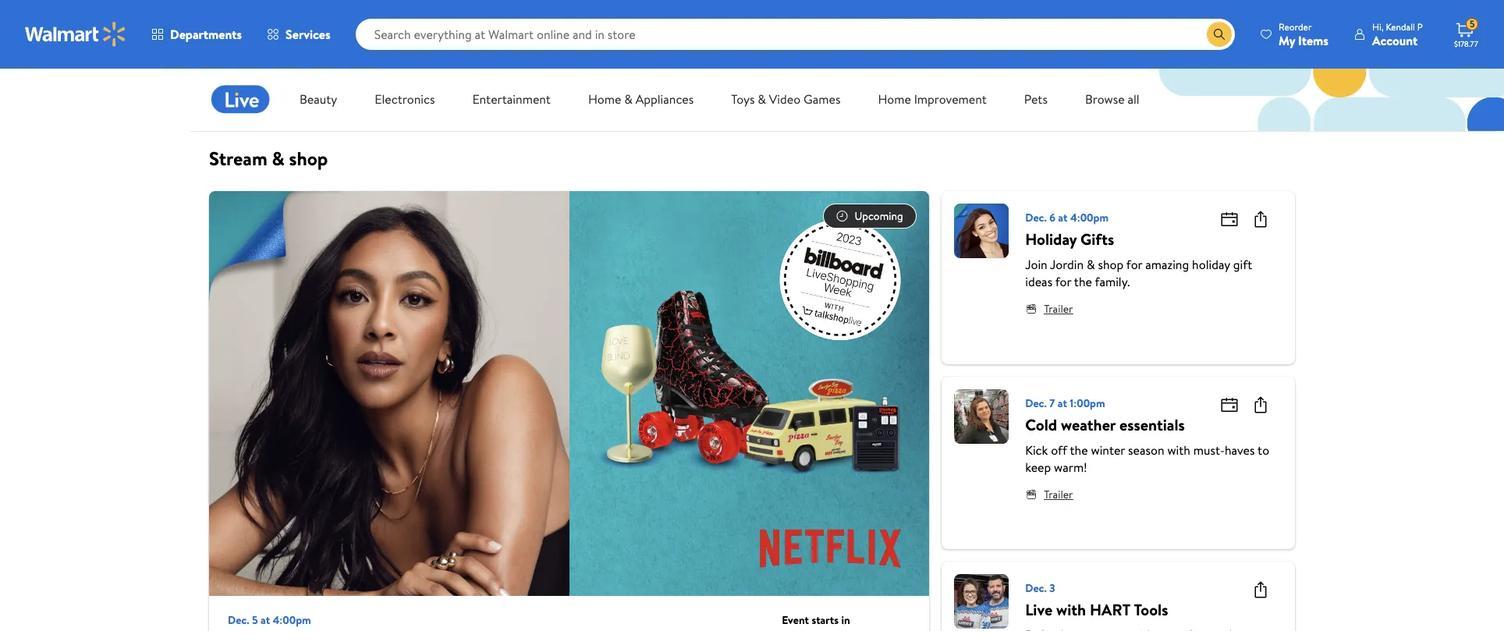 Task type: locate. For each thing, give the bounding box(es) containing it.
hi, kendall p account
[[1372, 20, 1423, 49]]

to
[[1258, 441, 1270, 459]]

in
[[841, 612, 850, 628]]

1 trailer link from the top
[[1025, 297, 1073, 322]]

1 vertical spatial calendar icon image
[[1220, 395, 1239, 414]]

electronics
[[375, 91, 435, 108]]

trailer for holiday
[[1044, 301, 1073, 317]]

& right jordin
[[1087, 256, 1095, 273]]

0 vertical spatial trailer link
[[1025, 297, 1073, 322]]

0 horizontal spatial 4:00pm
[[273, 612, 311, 628]]

essentials
[[1120, 414, 1185, 435]]

trailer link for holiday
[[1025, 297, 1073, 322]]

upcoming
[[855, 208, 903, 224]]

calendar icon image up gift
[[1220, 210, 1239, 229]]

with left must-
[[1168, 441, 1191, 459]]

share actions image up the to
[[1251, 395, 1270, 414]]

the inside cold weather essentials kick off the winter season with must-haves to keep warm!
[[1070, 441, 1088, 459]]

3
[[1050, 581, 1055, 596]]

0 vertical spatial calendar icon image
[[1220, 210, 1239, 229]]

0 vertical spatial 4:00pm
[[1070, 210, 1109, 226]]

1 vertical spatial trailer link
[[1025, 482, 1073, 507]]

walmart image for cold weather essentials
[[954, 389, 1009, 444]]

holiday
[[1192, 256, 1230, 273]]

beauty
[[300, 91, 337, 108]]

2 home from the left
[[878, 91, 911, 108]]

cold
[[1025, 414, 1057, 435]]

browse all
[[1085, 91, 1140, 108]]

toys & video games
[[731, 91, 841, 108]]

appliances
[[636, 91, 694, 108]]

2 movie icon image from the top
[[1025, 488, 1038, 501]]

1 vertical spatial with
[[1056, 599, 1086, 620]]

1 vertical spatial shop
[[1098, 256, 1124, 273]]

0 vertical spatial share actions image
[[1251, 210, 1270, 229]]

electronics link
[[356, 91, 454, 108]]

1 horizontal spatial shop
[[1098, 256, 1124, 273]]

2 share actions image from the top
[[1251, 395, 1270, 414]]

starts
[[812, 612, 839, 628]]

& inside holiday gifts join jordin & shop for amazing holiday gift ideas for the family.
[[1087, 256, 1095, 273]]

movie icon image for cold
[[1025, 488, 1038, 501]]

4:00pm
[[1070, 210, 1109, 226], [273, 612, 311, 628]]

& right toys
[[758, 91, 766, 108]]

2 calendar icon image from the top
[[1220, 395, 1239, 414]]

1 trailer from the top
[[1044, 301, 1073, 317]]

with
[[1168, 441, 1191, 459], [1056, 599, 1086, 620]]

for left "amazing"
[[1127, 256, 1143, 273]]

calendar icon image up haves
[[1220, 395, 1239, 414]]

1 horizontal spatial with
[[1168, 441, 1191, 459]]

shop down gifts
[[1098, 256, 1124, 273]]

weather
[[1061, 414, 1116, 435]]

departments button
[[139, 16, 254, 53]]

hart
[[1090, 599, 1131, 620]]

trailer link down ideas
[[1025, 297, 1073, 322]]

& for home
[[624, 91, 633, 108]]

trailer
[[1044, 301, 1073, 317], [1044, 487, 1073, 502]]

0 vertical spatial trailer
[[1044, 301, 1073, 317]]

0 vertical spatial at
[[1058, 210, 1068, 226]]

movie icon image down ideas
[[1025, 303, 1038, 315]]

shop inside holiday gifts join jordin & shop for amazing holiday gift ideas for the family.
[[1098, 256, 1124, 273]]

1 home from the left
[[588, 91, 621, 108]]

2 trailer from the top
[[1044, 487, 1073, 502]]

at
[[1058, 210, 1068, 226], [1058, 395, 1067, 411], [261, 612, 270, 628]]

1 horizontal spatial home
[[878, 91, 911, 108]]

share actions image for holiday gifts
[[1251, 210, 1270, 229]]

0 vertical spatial with
[[1168, 441, 1191, 459]]

share actions image up gift
[[1251, 210, 1270, 229]]

tools
[[1134, 599, 1168, 620]]

haves
[[1225, 441, 1255, 459]]

home left appliances
[[588, 91, 621, 108]]

services
[[286, 26, 331, 43]]

trailer for cold
[[1044, 487, 1073, 502]]

movie icon image
[[1025, 303, 1038, 315], [1025, 488, 1038, 501]]

trailer link
[[1025, 297, 1073, 322], [1025, 482, 1073, 507]]

2 trailer link from the top
[[1025, 482, 1073, 507]]

0 vertical spatial 5
[[1470, 17, 1475, 31]]

1 vertical spatial the
[[1070, 441, 1088, 459]]

gift
[[1233, 256, 1252, 273]]

1 vertical spatial 5
[[252, 612, 258, 628]]

home & appliances
[[588, 91, 694, 108]]

dec. 5 at 4:00pm
[[228, 612, 311, 628]]

1 movie icon image from the top
[[1025, 303, 1038, 315]]

& right stream
[[272, 145, 285, 172]]

stream & shop
[[209, 145, 328, 172]]

0 horizontal spatial for
[[1055, 273, 1071, 290]]

live
[[1025, 599, 1053, 620]]

home left improvement
[[878, 91, 911, 108]]

shop
[[289, 145, 328, 172], [1098, 256, 1124, 273]]

& left appliances
[[624, 91, 633, 108]]

join
[[1025, 256, 1048, 273]]

1 horizontal spatial 4:00pm
[[1070, 210, 1109, 226]]

dec. 6 at 4:00pm
[[1025, 210, 1109, 226]]

1 vertical spatial trailer
[[1044, 487, 1073, 502]]

& for toys
[[758, 91, 766, 108]]

1 vertical spatial at
[[1058, 395, 1067, 411]]

1 horizontal spatial 5
[[1470, 17, 1475, 31]]

7
[[1050, 395, 1055, 411]]

trailer link down keep
[[1025, 482, 1073, 507]]

at for holiday
[[1058, 210, 1068, 226]]

items
[[1298, 32, 1329, 49]]

Search search field
[[356, 19, 1235, 50]]

1 share actions image from the top
[[1251, 210, 1270, 229]]

kendall
[[1386, 20, 1415, 33]]

share actions image
[[1251, 210, 1270, 229], [1251, 395, 1270, 414]]

home improvement
[[878, 91, 987, 108]]

walmart image
[[25, 22, 126, 47], [209, 191, 929, 596], [954, 204, 1009, 258], [954, 389, 1009, 444], [954, 574, 1009, 629]]

keep
[[1025, 459, 1051, 476]]

must-
[[1194, 441, 1225, 459]]

with inside cold weather essentials kick off the winter season with must-haves to keep warm!
[[1168, 441, 1191, 459]]

trailer down warm!
[[1044, 487, 1073, 502]]

1 vertical spatial share actions image
[[1251, 395, 1270, 414]]

movie icon image for holiday
[[1025, 303, 1038, 315]]

1 calendar icon image from the top
[[1220, 210, 1239, 229]]

Walmart Site-Wide search field
[[356, 19, 1235, 50]]

movie icon image down keep
[[1025, 488, 1038, 501]]

departments
[[170, 26, 242, 43]]

4:00pm for event starts in
[[273, 612, 311, 628]]

for
[[1127, 256, 1143, 273], [1055, 273, 1071, 290]]

0 vertical spatial the
[[1074, 273, 1092, 290]]

kick
[[1025, 441, 1048, 459]]

5
[[1470, 17, 1475, 31], [252, 612, 258, 628]]

for right ideas
[[1055, 273, 1071, 290]]

calendar icon image
[[1220, 210, 1239, 229], [1220, 395, 1239, 414]]

my
[[1279, 32, 1295, 49]]

beauty link
[[281, 91, 356, 108]]

5 inside 5 $178.77
[[1470, 17, 1475, 31]]

upcoming button
[[823, 204, 917, 229]]

dec. for cold weather essentials
[[1025, 395, 1047, 411]]

0 horizontal spatial home
[[588, 91, 621, 108]]

1 horizontal spatial for
[[1127, 256, 1143, 273]]

the inside holiday gifts join jordin & shop for amazing holiday gift ideas for the family.
[[1074, 273, 1092, 290]]

at for cold
[[1058, 395, 1067, 411]]

home & appliances link
[[570, 91, 713, 108]]

4:00pm for holiday gifts
[[1070, 210, 1109, 226]]

ideas
[[1025, 273, 1053, 290]]

0 horizontal spatial shop
[[289, 145, 328, 172]]

shop down the 'beauty'
[[289, 145, 328, 172]]

off
[[1051, 441, 1067, 459]]

the left family.
[[1074, 273, 1092, 290]]

amazing
[[1146, 256, 1189, 273]]

home for home & appliances
[[588, 91, 621, 108]]

dec.
[[1025, 210, 1047, 226], [1025, 395, 1047, 411], [1025, 581, 1047, 596], [228, 612, 249, 628]]

home for home improvement
[[878, 91, 911, 108]]

the
[[1074, 273, 1092, 290], [1070, 441, 1088, 459]]

live image
[[203, 66, 281, 129]]

trailer link for cold
[[1025, 482, 1073, 507]]

&
[[624, 91, 633, 108], [758, 91, 766, 108], [272, 145, 285, 172], [1087, 256, 1095, 273]]

1 vertical spatial movie icon image
[[1025, 488, 1038, 501]]

with right live
[[1056, 599, 1086, 620]]

trailer down ideas
[[1044, 301, 1073, 317]]

entertainment link
[[454, 91, 570, 108]]

home
[[588, 91, 621, 108], [878, 91, 911, 108]]

all
[[1128, 91, 1140, 108]]

1 vertical spatial 4:00pm
[[273, 612, 311, 628]]

dec. 3
[[1025, 581, 1055, 596]]

warm!
[[1054, 459, 1087, 476]]

0 vertical spatial movie icon image
[[1025, 303, 1038, 315]]

home improvement link
[[859, 91, 1006, 108]]

the right the off
[[1070, 441, 1088, 459]]

0 horizontal spatial with
[[1056, 599, 1086, 620]]



Task type: vqa. For each thing, say whether or not it's contained in the screenshot.
CHRISTMAS SHOP link
no



Task type: describe. For each thing, give the bounding box(es) containing it.
p
[[1418, 20, 1423, 33]]

5 $178.77
[[1454, 17, 1478, 49]]

live background image
[[1158, 69, 1504, 131]]

video
[[769, 91, 801, 108]]

$178.77
[[1454, 38, 1478, 49]]

event starts in
[[782, 612, 850, 628]]

live with hart tools
[[1025, 599, 1168, 620]]

& for stream
[[272, 145, 285, 172]]

stream
[[209, 145, 267, 172]]

dec. for holiday gifts
[[1025, 210, 1047, 226]]

walmart image for live with hart tools
[[954, 574, 1009, 629]]

reorder my items
[[1279, 20, 1329, 49]]

winter
[[1091, 441, 1125, 459]]

0 horizontal spatial 5
[[252, 612, 258, 628]]

calendar icon image for holiday gifts
[[1220, 210, 1239, 229]]

walmart image for holiday gifts
[[954, 204, 1009, 258]]

pets link
[[1006, 91, 1067, 108]]

dec. for event starts in
[[228, 612, 249, 628]]

toys
[[731, 91, 755, 108]]

1:00pm
[[1070, 395, 1105, 411]]

clear search field text image
[[1188, 28, 1201, 40]]

calendar icon image for cold weather essentials
[[1220, 395, 1239, 414]]

hi,
[[1372, 20, 1384, 33]]

services button
[[254, 16, 343, 53]]

pets
[[1024, 91, 1048, 108]]

improvement
[[914, 91, 987, 108]]

6
[[1050, 210, 1056, 226]]

family.
[[1095, 273, 1130, 290]]

cold weather essentials kick off the winter season with must-haves to keep warm!
[[1025, 414, 1270, 476]]

event
[[782, 612, 809, 628]]

browse
[[1085, 91, 1125, 108]]

account
[[1372, 32, 1418, 49]]

2 vertical spatial at
[[261, 612, 270, 628]]

search icon image
[[1213, 28, 1226, 41]]

gifts
[[1081, 229, 1114, 250]]

0 vertical spatial shop
[[289, 145, 328, 172]]

share actions image for cold weather essentials
[[1251, 395, 1270, 414]]

jordin
[[1050, 256, 1084, 273]]

entertainment
[[472, 91, 551, 108]]

toys & video games link
[[713, 91, 859, 108]]

browse all link
[[1067, 91, 1158, 108]]

reorder
[[1279, 20, 1312, 33]]

games
[[804, 91, 841, 108]]

season
[[1128, 441, 1165, 459]]

share actions image
[[1251, 581, 1270, 599]]

dec. 7 at 1:00pm
[[1025, 395, 1105, 411]]

holiday
[[1025, 229, 1077, 250]]

holiday gifts join jordin & shop for amazing holiday gift ideas for the family.
[[1025, 229, 1252, 290]]



